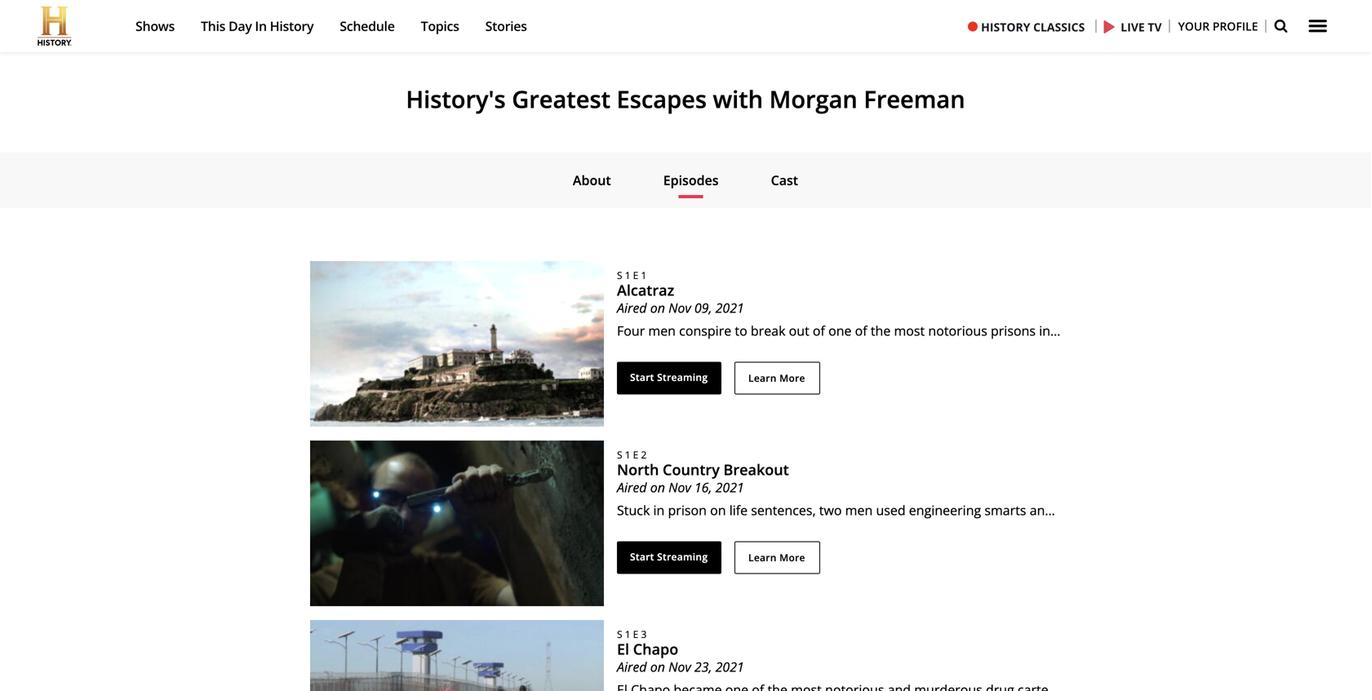 Task type: locate. For each thing, give the bounding box(es) containing it.
1 vertical spatial 2021
[[716, 479, 745, 497]]

more inside 'alcatraz' element
[[780, 372, 806, 385]]

aired
[[617, 299, 647, 317], [617, 479, 647, 497], [617, 659, 647, 676]]

streaming down 09,
[[657, 371, 708, 384]]

learn for on
[[749, 372, 777, 385]]

start streaming link inside north country breakout element
[[617, 542, 722, 575]]

start streaming link
[[617, 362, 722, 395], [617, 542, 722, 575]]

0 vertical spatial aired
[[617, 299, 647, 317]]

your profile
[[1179, 18, 1259, 34]]

2021 inside s 1 e 2 north country breakout aired               on nov 16, 2021
[[716, 479, 745, 497]]

start up 2
[[630, 371, 655, 384]]

2 on from the top
[[651, 479, 665, 497]]

start streaming link for aired
[[617, 362, 722, 395]]

north country breakout element
[[310, 441, 1062, 607]]

2 start streaming from the top
[[630, 551, 708, 564]]

2 start streaming link from the top
[[617, 542, 722, 575]]

1 vertical spatial nov
[[669, 479, 691, 497]]

start
[[630, 371, 655, 384], [630, 551, 655, 564]]

history left classics
[[982, 19, 1031, 35]]

1 vertical spatial aired
[[617, 479, 647, 497]]

start streaming link down '16,'
[[617, 542, 722, 575]]

0 vertical spatial e
[[633, 269, 639, 282]]

2 start from the top
[[630, 551, 655, 564]]

1 learn more from the top
[[749, 372, 806, 385]]

e
[[633, 269, 639, 282], [633, 448, 639, 462], [633, 628, 639, 641]]

on inside the s 1 e 1 alcatraz aired               on nov 09, 2021
[[651, 299, 665, 317]]

2 learn more from the top
[[749, 551, 806, 565]]

3 nov from the top
[[669, 659, 691, 676]]

streaming down '16,'
[[657, 551, 708, 564]]

2 2021 from the top
[[716, 479, 745, 497]]

more for on
[[780, 372, 806, 385]]

1 vertical spatial streaming
[[657, 551, 708, 564]]

1 e from the top
[[633, 269, 639, 282]]

learn more link for on
[[735, 362, 821, 395]]

learn more for on
[[749, 372, 806, 385]]

2 nov from the top
[[669, 479, 691, 497]]

start streaming down 09,
[[630, 371, 708, 384]]

start inside 'alcatraz' element
[[630, 371, 655, 384]]

history's
[[406, 83, 506, 115]]

1 horizontal spatial history
[[982, 19, 1031, 35]]

1 learn from the top
[[749, 372, 777, 385]]

on right el
[[651, 659, 665, 676]]

0 vertical spatial more
[[780, 372, 806, 385]]

start streaming inside north country breakout element
[[630, 551, 708, 564]]

this day in history
[[201, 17, 314, 35]]

s 1 e 3 el chapo aired               on nov 23, 2021
[[617, 628, 745, 676]]

start streaming inside 'alcatraz' element
[[630, 371, 708, 384]]

0 vertical spatial learn more
[[749, 372, 806, 385]]

09,
[[695, 299, 712, 317]]

2
[[641, 448, 647, 462]]

1
[[625, 269, 631, 282], [641, 269, 647, 282], [625, 448, 631, 462], [625, 628, 631, 641]]

2 more from the top
[[780, 551, 806, 565]]

learn more for breakout
[[749, 551, 806, 565]]

0 vertical spatial learn
[[749, 372, 777, 385]]

3 e from the top
[[633, 628, 639, 641]]

1 vertical spatial learn more link
[[735, 542, 821, 575]]

aired down 3
[[617, 659, 647, 676]]

start inside north country breakout element
[[630, 551, 655, 564]]

1 2021 from the top
[[716, 299, 745, 317]]

2 vertical spatial nov
[[669, 659, 691, 676]]

learn more inside north country breakout element
[[749, 551, 806, 565]]

1 for el
[[625, 628, 631, 641]]

1 aired from the top
[[617, 299, 647, 317]]

aired left 09,
[[617, 299, 647, 317]]

1 vertical spatial learn
[[749, 551, 777, 565]]

2 s from the top
[[617, 448, 623, 462]]

el
[[617, 640, 630, 660]]

start streaming link for country
[[617, 542, 722, 575]]

e inside the s 1 e 1 alcatraz aired               on nov 09, 2021
[[633, 269, 639, 282]]

1 vertical spatial learn more
[[749, 551, 806, 565]]

2 e from the top
[[633, 448, 639, 462]]

start streaming link inside 'alcatraz' element
[[617, 362, 722, 395]]

start streaming down '16,'
[[630, 551, 708, 564]]

history right in
[[270, 17, 314, 35]]

1 start streaming link from the top
[[617, 362, 722, 395]]

start streaming for country
[[630, 551, 708, 564]]

tv
[[1148, 19, 1163, 35]]

start streaming
[[630, 371, 708, 384], [630, 551, 708, 564]]

0 vertical spatial on
[[651, 299, 665, 317]]

nov left 09,
[[669, 299, 691, 317]]

s inside s 1 e 2 north country breakout aired               on nov 16, 2021
[[617, 448, 623, 462]]

start streaming link down 09,
[[617, 362, 722, 395]]

history classics button
[[969, 11, 1094, 43]]

0 vertical spatial nov
[[669, 299, 691, 317]]

e for north country breakout
[[633, 448, 639, 462]]

3 aired from the top
[[617, 659, 647, 676]]

live tv link
[[1103, 10, 1171, 42]]

s 1 e 1 alcatraz aired               on nov 09, 2021
[[617, 269, 745, 317]]

alcatraz element
[[310, 261, 1062, 428]]

1 inside s 1 e 3 el chapo aired               on nov 23, 2021
[[625, 628, 631, 641]]

escapes
[[617, 83, 707, 115]]

nov left '16,'
[[669, 479, 691, 497]]

2021
[[716, 299, 745, 317], [716, 479, 745, 497], [716, 659, 745, 676]]

your
[[1179, 18, 1210, 34]]

1 more from the top
[[780, 372, 806, 385]]

2 streaming from the top
[[657, 551, 708, 564]]

0 vertical spatial s
[[617, 269, 623, 282]]

s
[[617, 269, 623, 282], [617, 448, 623, 462], [617, 628, 623, 641]]

2 vertical spatial s
[[617, 628, 623, 641]]

shows
[[136, 17, 175, 35]]

2021 right 09,
[[716, 299, 745, 317]]

0 vertical spatial 2021
[[716, 299, 745, 317]]

0 vertical spatial learn more link
[[735, 362, 821, 395]]

1 streaming from the top
[[657, 371, 708, 384]]

2 vertical spatial aired
[[617, 659, 647, 676]]

learn inside north country breakout element
[[749, 551, 777, 565]]

live
[[1121, 19, 1146, 35]]

nov
[[669, 299, 691, 317], [669, 479, 691, 497], [669, 659, 691, 676]]

learn more link
[[735, 362, 821, 395], [735, 542, 821, 575]]

learn more link inside north country breakout element
[[735, 542, 821, 575]]

aired down 2
[[617, 479, 647, 497]]

s for alcatraz
[[617, 269, 623, 282]]

1 vertical spatial start streaming
[[630, 551, 708, 564]]

2021 right '16,'
[[716, 479, 745, 497]]

2 vertical spatial on
[[651, 659, 665, 676]]

2021 right 23,
[[716, 659, 745, 676]]

more inside north country breakout element
[[780, 551, 806, 565]]

learn more
[[749, 372, 806, 385], [749, 551, 806, 565]]

1 vertical spatial e
[[633, 448, 639, 462]]

day
[[229, 17, 252, 35]]

morgan
[[770, 83, 858, 115]]

1 vertical spatial on
[[651, 479, 665, 497]]

3 on from the top
[[651, 659, 665, 676]]

1 vertical spatial more
[[780, 551, 806, 565]]

country
[[663, 460, 720, 480]]

1 for alcatraz
[[625, 269, 631, 282]]

streaming inside north country breakout element
[[657, 551, 708, 564]]

2 aired from the top
[[617, 479, 647, 497]]

nov left 23,
[[669, 659, 691, 676]]

breakout
[[724, 460, 790, 480]]

learn inside 'alcatraz' element
[[749, 372, 777, 385]]

el chapo element
[[310, 620, 1062, 692]]

streaming for country
[[657, 551, 708, 564]]

episode 3 el chapo image
[[310, 620, 604, 692]]

on left 09,
[[651, 299, 665, 317]]

1 vertical spatial start streaming link
[[617, 542, 722, 575]]

2 learn more link from the top
[[735, 542, 821, 575]]

0 vertical spatial start streaming link
[[617, 362, 722, 395]]

cast
[[771, 171, 799, 189]]

1 on from the top
[[651, 299, 665, 317]]

on
[[651, 299, 665, 317], [651, 479, 665, 497], [651, 659, 665, 676]]

e inside s 1 e 2 north country breakout aired               on nov 16, 2021
[[633, 448, 639, 462]]

more
[[780, 372, 806, 385], [780, 551, 806, 565]]

learn
[[749, 372, 777, 385], [749, 551, 777, 565]]

aired inside the s 1 e 1 alcatraz aired               on nov 09, 2021
[[617, 299, 647, 317]]

1 s from the top
[[617, 269, 623, 282]]

s 1 e 2 north country breakout aired               on nov 16, 2021
[[617, 448, 790, 497]]

2 vertical spatial e
[[633, 628, 639, 641]]

stories
[[486, 17, 527, 35]]

episode 1 alcatraz image
[[310, 261, 604, 427]]

in
[[255, 17, 267, 35]]

1 inside s 1 e 2 north country breakout aired               on nov 16, 2021
[[625, 448, 631, 462]]

on inside s 1 e 3 el chapo aired               on nov 23, 2021
[[651, 659, 665, 676]]

1 start streaming from the top
[[630, 371, 708, 384]]

streaming
[[657, 371, 708, 384], [657, 551, 708, 564]]

0 vertical spatial streaming
[[657, 371, 708, 384]]

16,
[[695, 479, 712, 497]]

on left '16,'
[[651, 479, 665, 497]]

schedule button
[[332, 5, 403, 47]]

1 nov from the top
[[669, 299, 691, 317]]

1 vertical spatial s
[[617, 448, 623, 462]]

3 s from the top
[[617, 628, 623, 641]]

0 vertical spatial start streaming
[[630, 371, 708, 384]]

1 vertical spatial start
[[630, 551, 655, 564]]

streaming inside 'alcatraz' element
[[657, 371, 708, 384]]

3
[[641, 628, 647, 641]]

1 learn more link from the top
[[735, 362, 821, 395]]

3 2021 from the top
[[716, 659, 745, 676]]

learn more inside 'alcatraz' element
[[749, 372, 806, 385]]

chapo
[[633, 640, 679, 660]]

learn more link inside 'alcatraz' element
[[735, 362, 821, 395]]

greatest
[[512, 83, 611, 115]]

2 vertical spatial 2021
[[716, 659, 745, 676]]

history's greatest escapes with morgan freeman link
[[406, 83, 966, 115]]

0 vertical spatial start
[[630, 371, 655, 384]]

2 learn from the top
[[749, 551, 777, 565]]

episode 2 north country breakout image
[[310, 441, 604, 607]]

about link
[[560, 153, 624, 208]]

history
[[270, 17, 314, 35], [982, 19, 1031, 35]]

1 start from the top
[[630, 371, 655, 384]]

with
[[713, 83, 764, 115]]

start up 3
[[630, 551, 655, 564]]

about
[[573, 171, 611, 189]]

s inside the s 1 e 1 alcatraz aired               on nov 09, 2021
[[617, 269, 623, 282]]



Task type: vqa. For each thing, say whether or not it's contained in the screenshot.
called
no



Task type: describe. For each thing, give the bounding box(es) containing it.
nov inside the s 1 e 1 alcatraz aired               on nov 09, 2021
[[669, 299, 691, 317]]

s inside s 1 e 3 el chapo aired               on nov 23, 2021
[[617, 628, 623, 641]]

classics
[[1034, 19, 1086, 35]]

freeman
[[864, 83, 966, 115]]

shows button
[[127, 5, 183, 47]]

more for breakout
[[780, 551, 806, 565]]

s for north country breakout
[[617, 448, 623, 462]]

nov inside s 1 e 2 north country breakout aired               on nov 16, 2021
[[669, 479, 691, 497]]

0 horizontal spatial history
[[270, 17, 314, 35]]

1 for north
[[625, 448, 631, 462]]

alcatraz
[[617, 280, 675, 300]]

e for alcatraz
[[633, 269, 639, 282]]

this day in history button
[[193, 5, 322, 47]]

streaming for aired
[[657, 371, 708, 384]]

nov inside s 1 e 3 el chapo aired               on nov 23, 2021
[[669, 659, 691, 676]]

stories button
[[477, 5, 535, 47]]

topics
[[421, 17, 459, 35]]

schedule
[[340, 17, 395, 35]]

north
[[617, 460, 659, 480]]

start for country
[[630, 551, 655, 564]]

on inside s 1 e 2 north country breakout aired               on nov 16, 2021
[[651, 479, 665, 497]]

history's greatest escapes with morgan freeman
[[406, 83, 966, 115]]

this
[[201, 17, 226, 35]]

learn more link for breakout
[[735, 542, 821, 575]]

2021 inside the s 1 e 1 alcatraz aired               on nov 09, 2021
[[716, 299, 745, 317]]

learn for breakout
[[749, 551, 777, 565]]

e inside s 1 e 3 el chapo aired               on nov 23, 2021
[[633, 628, 639, 641]]

start for aired
[[630, 371, 655, 384]]

profile
[[1213, 18, 1259, 34]]

start streaming for aired
[[630, 371, 708, 384]]

aired inside s 1 e 2 north country breakout aired               on nov 16, 2021
[[617, 479, 647, 497]]

live tv
[[1121, 19, 1163, 35]]

2021 inside s 1 e 3 el chapo aired               on nov 23, 2021
[[716, 659, 745, 676]]

aired inside s 1 e 3 el chapo aired               on nov 23, 2021
[[617, 659, 647, 676]]

cast link
[[758, 153, 812, 208]]

history classics
[[982, 19, 1086, 35]]

your profile button
[[1179, 15, 1259, 38]]

23,
[[695, 659, 712, 676]]

topics button
[[413, 5, 468, 47]]



